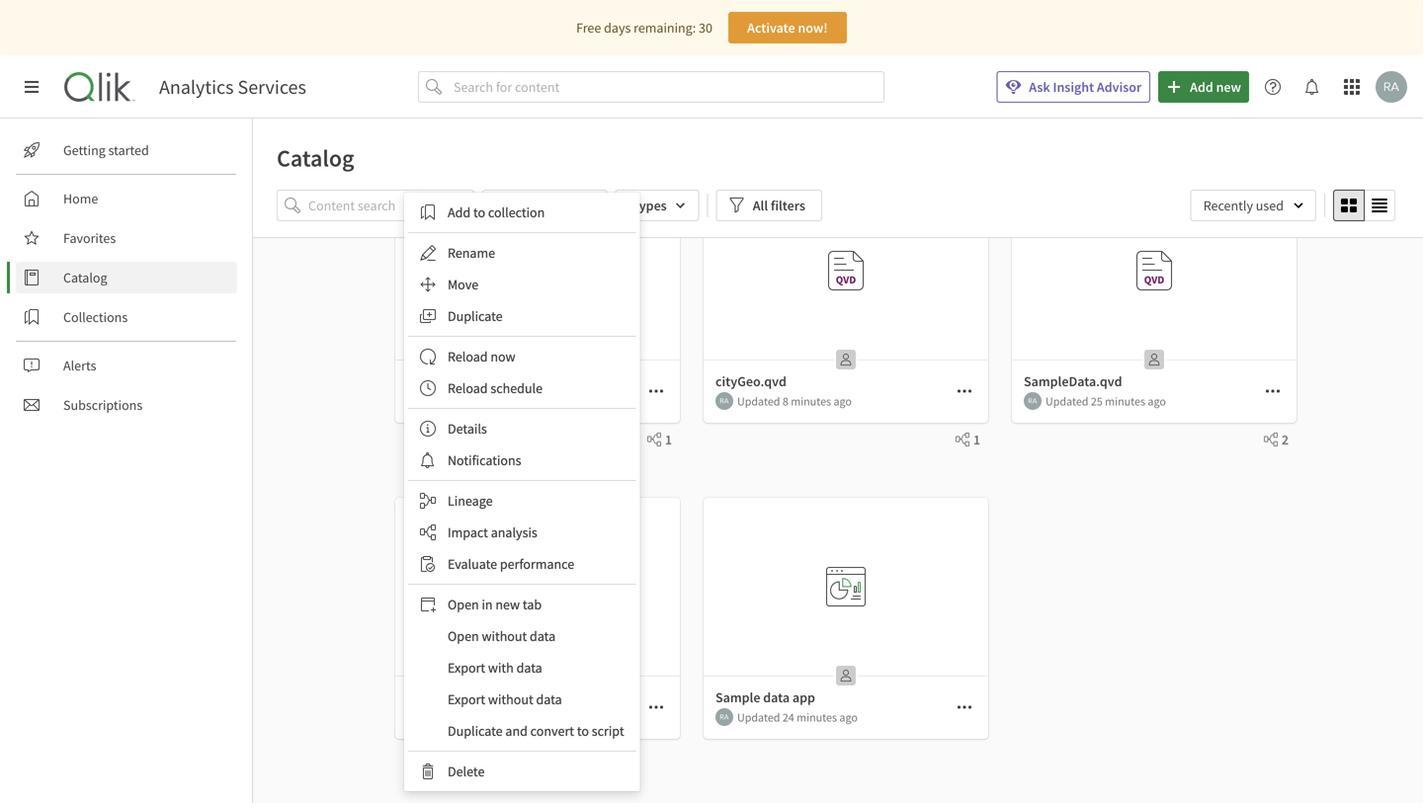 Task type: describe. For each thing, give the bounding box(es) containing it.
export for export without data
[[448, 691, 486, 709]]

cityaliases.qvd
[[407, 373, 496, 390]]

data for export without data
[[536, 691, 562, 709]]

details
[[448, 420, 487, 438]]

impact analysis button
[[408, 517, 636, 549]]

advisor
[[1097, 78, 1142, 96]]

updated 8 minutes ago for citygeo.qvd
[[737, 394, 852, 409]]

app
[[793, 689, 816, 707]]

days
[[604, 19, 631, 37]]

ask insight advisor
[[1029, 78, 1142, 96]]

minutes for citygeo.qvd
[[791, 394, 831, 409]]

reload now
[[448, 348, 516, 366]]

and
[[506, 723, 528, 740]]

insight
[[1053, 78, 1095, 96]]

impact analysis
[[448, 524, 538, 542]]

minutes inside the oranges updated 8 minutes ago
[[483, 710, 523, 725]]

25
[[1091, 394, 1103, 409]]

updated for sampledata.qvd
[[1046, 394, 1089, 409]]

started
[[108, 141, 149, 159]]

getting
[[63, 141, 106, 159]]

evaluate performance button
[[408, 549, 636, 580]]

activate
[[748, 19, 795, 37]]

script
[[592, 723, 624, 740]]

2
[[1282, 431, 1289, 449]]

activate now!
[[748, 19, 828, 37]]

minutes for sample data app
[[797, 710, 837, 725]]

close sidebar menu image
[[24, 79, 40, 95]]

add to collection button
[[408, 197, 636, 228]]

move
[[448, 276, 479, 294]]

8 for cityaliases.qvd
[[474, 394, 480, 409]]

duplicate for duplicate
[[448, 307, 503, 325]]

ruby anderson element for sampledata.qvd
[[1024, 392, 1042, 410]]

updated for citygeo.qvd
[[737, 394, 780, 409]]

rename button
[[408, 237, 636, 269]]

reload now button
[[408, 341, 636, 373]]

minutes for cityaliases.qvd
[[483, 394, 523, 409]]

open without data link
[[408, 621, 636, 652]]

open without data
[[448, 628, 556, 646]]

lineage
[[448, 492, 493, 510]]

recently used image
[[1191, 190, 1317, 221]]

services
[[238, 75, 306, 99]]

reload schedule button
[[408, 373, 636, 404]]

ago for citygeo.qvd
[[834, 394, 852, 409]]

free
[[576, 19, 601, 37]]

evaluate
[[448, 556, 497, 573]]

duplicate and convert to script button
[[408, 716, 636, 747]]

notifications
[[448, 452, 522, 470]]

with
[[488, 659, 514, 677]]

reload for reload now
[[448, 348, 488, 366]]

ago for cityaliases.qvd
[[525, 394, 544, 409]]

now
[[491, 348, 516, 366]]

favorites
[[63, 229, 116, 247]]

notifications button
[[408, 445, 636, 477]]

home link
[[16, 183, 237, 215]]

remaining:
[[634, 19, 696, 37]]

rename
[[448, 244, 495, 262]]

ruby anderson element for citygeo.qvd
[[716, 392, 734, 410]]

schedule
[[491, 380, 543, 397]]

export with data button
[[408, 652, 636, 684]]

ruby anderson element for sample data app
[[716, 709, 734, 727]]

ask insight advisor button
[[997, 71, 1151, 103]]

alerts link
[[16, 350, 237, 382]]

analytics services
[[159, 75, 306, 99]]

now!
[[798, 19, 828, 37]]

1 button for citygeo.qvd
[[948, 431, 981, 449]]

navigation pane element
[[0, 127, 252, 429]]

performance
[[500, 556, 575, 573]]

sample data app
[[716, 689, 816, 707]]

updated for cityaliases.qvd
[[429, 394, 472, 409]]

without for open
[[482, 628, 527, 646]]

data for export with data
[[517, 659, 542, 677]]

export without data button
[[408, 684, 636, 716]]

30
[[699, 19, 713, 37]]

updated inside the oranges updated 8 minutes ago
[[429, 710, 472, 725]]

duplicate and convert to script
[[448, 723, 624, 740]]

reload for reload schedule
[[448, 380, 488, 397]]

to inside button
[[473, 204, 485, 221]]

duplicate for duplicate and convert to script
[[448, 723, 503, 740]]

analytics
[[159, 75, 234, 99]]

analytics services element
[[159, 75, 306, 99]]

updated for sample data app
[[737, 710, 780, 725]]

ago for sampledata.qvd
[[1148, 394, 1166, 409]]

updated 24 minutes ago
[[737, 710, 858, 725]]

subscriptions
[[63, 396, 143, 414]]

ruby anderson image for sample data app
[[716, 709, 734, 727]]

lineage button
[[408, 485, 636, 517]]

free days remaining: 30
[[576, 19, 713, 37]]



Task type: locate. For each thing, give the bounding box(es) containing it.
ago for sample data app
[[840, 710, 858, 725]]

reload schedule
[[448, 380, 543, 397]]

data up 24
[[763, 689, 790, 707]]

updated
[[429, 394, 472, 409], [737, 394, 780, 409], [1046, 394, 1089, 409], [429, 710, 472, 725], [737, 710, 780, 725]]

ruby anderson image down the sample
[[716, 709, 734, 727]]

data right with
[[517, 659, 542, 677]]

reload down reload now
[[448, 380, 488, 397]]

ruby anderson element
[[407, 392, 425, 410], [716, 392, 734, 410], [1024, 392, 1042, 410], [716, 709, 734, 727]]

0 vertical spatial without
[[482, 628, 527, 646]]

reload
[[448, 348, 488, 366], [448, 380, 488, 397]]

catalog link
[[16, 262, 237, 294]]

0 vertical spatial duplicate
[[448, 307, 503, 325]]

data inside export with data button
[[517, 659, 542, 677]]

0 horizontal spatial 1 button
[[639, 431, 672, 449]]

ruby anderson image
[[716, 392, 734, 410], [1024, 392, 1042, 410], [716, 709, 734, 727]]

1 open from the top
[[448, 596, 479, 614]]

updated 8 minutes ago for cityaliases.qvd
[[429, 394, 544, 409]]

export inside export without data button
[[448, 691, 486, 709]]

reload inside button
[[448, 348, 488, 366]]

0 horizontal spatial to
[[473, 204, 485, 221]]

new
[[496, 596, 520, 614]]

export down export with data
[[448, 691, 486, 709]]

updated 25 minutes ago
[[1046, 394, 1166, 409]]

in
[[482, 596, 493, 614]]

open for open in new tab
[[448, 596, 479, 614]]

export for export with data
[[448, 659, 486, 677]]

1 duplicate from the top
[[448, 307, 503, 325]]

filters region
[[253, 186, 1424, 237]]

0 horizontal spatial updated 8 minutes ago
[[429, 394, 544, 409]]

1 export from the top
[[448, 659, 486, 677]]

2 1 button from the left
[[948, 431, 981, 449]]

export inside export with data button
[[448, 659, 486, 677]]

to
[[473, 204, 485, 221], [577, 723, 589, 740]]

updated down sample data app
[[737, 710, 780, 725]]

data up convert
[[536, 691, 562, 709]]

without for export
[[488, 691, 534, 709]]

8 inside the oranges updated 8 minutes ago
[[474, 710, 480, 725]]

open in new tab
[[448, 596, 542, 614]]

1 vertical spatial reload
[[448, 380, 488, 397]]

delete button
[[408, 756, 636, 788]]

1 vertical spatial without
[[488, 691, 534, 709]]

without up and
[[488, 691, 534, 709]]

duplicate down move
[[448, 307, 503, 325]]

duplicate
[[448, 307, 503, 325], [448, 723, 503, 740]]

tab
[[523, 596, 542, 614]]

0 vertical spatial export
[[448, 659, 486, 677]]

collections link
[[16, 302, 237, 333]]

oranges
[[407, 689, 456, 707]]

data inside the open without data link
[[530, 628, 556, 646]]

minutes
[[483, 394, 523, 409], [791, 394, 831, 409], [1105, 394, 1146, 409], [483, 710, 523, 725], [797, 710, 837, 725]]

getting started link
[[16, 134, 237, 166]]

2 button
[[1256, 431, 1289, 449]]

details button
[[408, 413, 636, 445]]

2 duplicate from the top
[[448, 723, 503, 740]]

1 horizontal spatial 1 button
[[948, 431, 981, 449]]

0 horizontal spatial 1
[[665, 431, 672, 449]]

catalog
[[277, 143, 354, 173], [63, 269, 107, 287]]

without
[[482, 628, 527, 646], [488, 691, 534, 709]]

menu
[[404, 193, 640, 792]]

ruby anderson image
[[407, 392, 425, 410]]

data inside export without data button
[[536, 691, 562, 709]]

1 vertical spatial catalog
[[63, 269, 107, 287]]

activate now! link
[[729, 12, 847, 43]]

to right add
[[473, 204, 485, 221]]

updated down the cityaliases.qvd
[[429, 394, 472, 409]]

2 open from the top
[[448, 628, 479, 646]]

oranges updated 8 minutes ago
[[407, 689, 544, 725]]

1 1 from the left
[[665, 431, 672, 449]]

citygeo.qvd
[[716, 373, 787, 390]]

ruby anderson image down 'citygeo.qvd'
[[716, 392, 734, 410]]

collections
[[63, 308, 128, 326]]

ask
[[1029, 78, 1051, 96]]

to inside button
[[577, 723, 589, 740]]

sampledata.qvd
[[1024, 373, 1123, 390]]

2 1 from the left
[[974, 431, 981, 449]]

8
[[474, 394, 480, 409], [783, 394, 789, 409], [474, 710, 480, 725]]

1 vertical spatial export
[[448, 691, 486, 709]]

24
[[783, 710, 795, 725]]

open in new tab link
[[408, 589, 636, 621]]

without inside button
[[488, 691, 534, 709]]

data
[[530, 628, 556, 646], [517, 659, 542, 677], [763, 689, 790, 707], [536, 691, 562, 709]]

updated 8 minutes ago down 'citygeo.qvd'
[[737, 394, 852, 409]]

minutes for sampledata.qvd
[[1105, 394, 1146, 409]]

1 button for cityaliases.qvd
[[639, 431, 672, 449]]

ruby anderson element down the cityaliases.qvd
[[407, 392, 425, 410]]

8 up details
[[474, 394, 480, 409]]

reload inside button
[[448, 380, 488, 397]]

2 export from the top
[[448, 691, 486, 709]]

duplicate left and
[[448, 723, 503, 740]]

tile view image
[[1342, 198, 1357, 214]]

ruby anderson element down sampledata.qvd
[[1024, 392, 1042, 410]]

evaluate performance
[[448, 556, 575, 573]]

2 reload from the top
[[448, 380, 488, 397]]

ruby anderson image for citygeo.qvd
[[716, 392, 734, 410]]

switch view group
[[1334, 190, 1396, 221]]

duplicate button
[[408, 301, 636, 332]]

updated down 'citygeo.qvd'
[[737, 394, 780, 409]]

delete
[[448, 763, 485, 781]]

export with data
[[448, 659, 542, 677]]

ruby anderson image for sampledata.qvd
[[1024, 392, 1042, 410]]

open for open without data
[[448, 628, 479, 646]]

open down open in new tab at the bottom of page
[[448, 628, 479, 646]]

home
[[63, 190, 98, 208]]

0 vertical spatial open
[[448, 596, 479, 614]]

impact
[[448, 524, 488, 542]]

1 button
[[639, 431, 672, 449], [948, 431, 981, 449]]

to left script
[[577, 723, 589, 740]]

ruby anderson element for cityaliases.qvd
[[407, 392, 425, 410]]

1 vertical spatial to
[[577, 723, 589, 740]]

0 vertical spatial reload
[[448, 348, 488, 366]]

1 horizontal spatial catalog
[[277, 143, 354, 173]]

move button
[[408, 269, 636, 301]]

more actions image
[[649, 700, 664, 716]]

convert
[[531, 723, 574, 740]]

1 horizontal spatial to
[[577, 723, 589, 740]]

ruby anderson image down sampledata.qvd
[[1024, 392, 1042, 410]]

catalog inside navigation pane element
[[63, 269, 107, 287]]

analysis
[[491, 524, 538, 542]]

export without data
[[448, 691, 562, 709]]

collection
[[488, 204, 545, 221]]

1 updated 8 minutes ago from the left
[[429, 394, 544, 409]]

without down new
[[482, 628, 527, 646]]

getting started
[[63, 141, 149, 159]]

updated down oranges
[[429, 710, 472, 725]]

ago inside the oranges updated 8 minutes ago
[[525, 710, 544, 725]]

ruby anderson element down 'citygeo.qvd'
[[716, 392, 734, 410]]

export left with
[[448, 659, 486, 677]]

ruby anderson element down the sample
[[716, 709, 734, 727]]

ago
[[525, 394, 544, 409], [834, 394, 852, 409], [1148, 394, 1166, 409], [525, 710, 544, 725], [840, 710, 858, 725]]

1 for cityaliases.qvd
[[665, 431, 672, 449]]

1 horizontal spatial updated 8 minutes ago
[[737, 394, 852, 409]]

open left in
[[448, 596, 479, 614]]

catalog down favorites on the top
[[63, 269, 107, 287]]

menu containing add to collection
[[404, 193, 640, 792]]

subscriptions link
[[16, 390, 237, 421]]

updated down sampledata.qvd
[[1046, 394, 1089, 409]]

1 vertical spatial open
[[448, 628, 479, 646]]

reload up the cityaliases.qvd
[[448, 348, 488, 366]]

0 vertical spatial catalog
[[277, 143, 354, 173]]

1 for citygeo.qvd
[[974, 431, 981, 449]]

1 reload from the top
[[448, 348, 488, 366]]

alerts
[[63, 357, 96, 375]]

1 vertical spatial duplicate
[[448, 723, 503, 740]]

1 horizontal spatial 1
[[974, 431, 981, 449]]

data for open without data
[[530, 628, 556, 646]]

2 updated 8 minutes ago from the left
[[737, 394, 852, 409]]

0 horizontal spatial catalog
[[63, 269, 107, 287]]

sample
[[716, 689, 761, 707]]

8 down export without data
[[474, 710, 480, 725]]

1
[[665, 431, 672, 449], [974, 431, 981, 449]]

add to collection
[[448, 204, 545, 221]]

1 1 button from the left
[[639, 431, 672, 449]]

open
[[448, 596, 479, 614], [448, 628, 479, 646]]

0 vertical spatial to
[[473, 204, 485, 221]]

favorites link
[[16, 222, 237, 254]]

8 down 'citygeo.qvd'
[[783, 394, 789, 409]]

Content search text field
[[308, 190, 475, 222]]

data down tab
[[530, 628, 556, 646]]

catalog down services
[[277, 143, 354, 173]]

updated 8 minutes ago up details
[[429, 394, 544, 409]]

8 for citygeo.qvd
[[783, 394, 789, 409]]

add
[[448, 204, 471, 221]]

list view image
[[1372, 198, 1388, 214]]



Task type: vqa. For each thing, say whether or not it's contained in the screenshot.
List view ICON
yes



